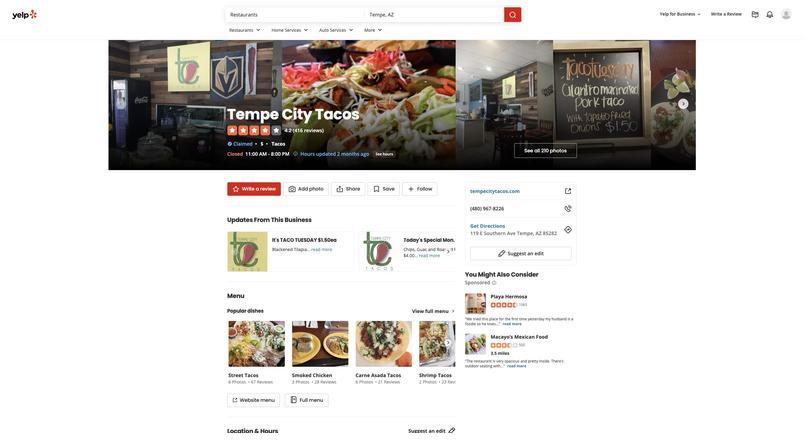 Task type: locate. For each thing, give the bounding box(es) containing it.
4 photo of tempe city tacos - tempe, az, us. image from the left
[[554, 40, 651, 170]]

24 share v2 image
[[337, 186, 344, 193]]

4 reviews from the left
[[448, 380, 464, 385]]

0 horizontal spatial 23
[[442, 380, 447, 385]]

yelp for business button
[[658, 9, 705, 20]]

3 24 chevron down v2 image from the left
[[348, 26, 355, 34]]

read more left pretty
[[508, 364, 527, 369]]

tuesday
[[295, 237, 317, 244]]

1 horizontal spatial business
[[678, 11, 696, 17]]

write a review
[[712, 11, 742, 17]]

and
[[428, 247, 436, 253], [521, 359, 528, 364]]

1 none field from the left
[[231, 11, 360, 18]]

more down roasted
[[430, 253, 440, 259]]

2 horizontal spatial a
[[724, 11, 727, 17]]

16 chevron down v2 image
[[697, 12, 702, 17]]

husband
[[552, 317, 567, 322]]

(416
[[293, 127, 303, 134]]

menu for website menu
[[261, 397, 275, 404]]

24 chevron down v2 image right restaurants
[[255, 26, 262, 34]]

24 phone v2 image
[[565, 205, 572, 213]]

reviews for street tacos
[[257, 380, 273, 385]]

a inside write a review link
[[724, 11, 727, 17]]

write for write a review
[[242, 186, 255, 193]]

see hours
[[376, 152, 393, 157]]

business right this
[[285, 216, 312, 225]]

$
[[261, 141, 264, 147]]

2 inside info alert
[[337, 151, 340, 158]]

0 horizontal spatial and
[[428, 247, 436, 253]]

write right 24 star v2 image at the top
[[242, 186, 255, 193]]

more inside it's taco tuesday $1.50ea blackened tilapia… read more
[[322, 247, 333, 253]]

place
[[490, 317, 499, 322]]

a for review
[[724, 11, 727, 17]]

0 vertical spatial next image
[[445, 248, 452, 256]]

outdoor
[[466, 364, 480, 369]]

see left all
[[525, 147, 534, 154]]

share button
[[331, 183, 366, 196]]

1 horizontal spatial menu
[[309, 397, 324, 404]]

photos for shrimp
[[423, 380, 437, 385]]

24 directions v2 image
[[565, 226, 572, 234]]

1 horizontal spatial for
[[671, 11, 677, 17]]

next image left macayo's mexican food image
[[445, 340, 452, 347]]

1 photos from the left
[[232, 380, 246, 385]]

view full menu link
[[413, 308, 456, 315]]

services inside home services 'link'
[[285, 27, 301, 33]]

and down the special
[[428, 247, 436, 253]]

photos down smoked
[[296, 380, 310, 385]]

photos inside smoked chicken 3 photos
[[296, 380, 310, 385]]

2 vertical spatial a
[[572, 317, 574, 322]]

next image
[[445, 248, 452, 256], [445, 340, 452, 347]]

photo of tempe city tacos - tempe, az, us. street tacos! image
[[651, 40, 749, 170]]

read more up macayo's mexican food
[[503, 322, 522, 327]]

first
[[512, 317, 519, 322]]

chips,
[[404, 247, 416, 253]]

menu left "14 chevron right outline" image
[[435, 308, 449, 315]]

28
[[315, 380, 320, 385]]

1 vertical spatial business
[[285, 216, 312, 225]]

24 chevron down v2 image inside more link
[[377, 26, 384, 34]]

auto services
[[320, 27, 346, 33]]

write inside user actions element
[[712, 11, 723, 17]]

today's
[[404, 237, 423, 244]]

0 horizontal spatial write
[[242, 186, 255, 193]]

miles
[[499, 351, 510, 357]]

1 vertical spatial for
[[500, 317, 505, 322]]

24 camera v2 image
[[289, 186, 296, 193]]

yelp for business
[[661, 11, 696, 17]]

menu
[[435, 308, 449, 315], [261, 397, 275, 404], [309, 397, 324, 404]]

4 photos from the left
[[423, 380, 437, 385]]

(480) 967-8226
[[471, 206, 505, 212]]

menu right full
[[309, 397, 324, 404]]

"we
[[466, 317, 473, 322]]

tacos up 67
[[245, 373, 259, 379]]

0 vertical spatial previous image
[[231, 248, 238, 256]]

0 horizontal spatial 6
[[229, 380, 231, 385]]

save
[[383, 186, 395, 193]]

photos
[[551, 147, 567, 154]]

sponsored
[[466, 280, 491, 286]]

today's special mon. 3-23 image
[[359, 232, 399, 272]]

3 photo of tempe city tacos - tempe, az, us. image from the left
[[456, 40, 554, 170]]

services inside auto services link
[[330, 27, 346, 33]]

24 pencil v2 image inside the suggest an edit button
[[499, 250, 506, 258]]

1 vertical spatial read more
[[503, 322, 522, 327]]

updates from this business element
[[218, 206, 486, 272]]

menu element
[[218, 282, 477, 408]]

menu right website
[[261, 397, 275, 404]]

24 chevron down v2 image inside auto services link
[[348, 26, 355, 34]]

21 reviews
[[378, 380, 400, 385]]

carne asada tacos image
[[356, 322, 412, 367]]

write left review
[[712, 11, 723, 17]]

services right home
[[285, 27, 301, 33]]

this
[[271, 216, 284, 225]]

4.2 (416 reviews)
[[285, 127, 324, 134]]

1 horizontal spatial 6
[[356, 380, 358, 385]]

so
[[478, 322, 482, 327]]

read
[[312, 247, 321, 253], [419, 253, 429, 259], [503, 322, 512, 327], [508, 364, 516, 369]]

0 vertical spatial business
[[678, 11, 696, 17]]

a inside write a review link
[[256, 186, 259, 193]]

photos down carne
[[360, 380, 373, 385]]

user actions element
[[656, 8, 801, 45]]

0 horizontal spatial see
[[376, 152, 382, 157]]

tacos inside carne asada tacos 6 photos
[[388, 373, 401, 379]]

6 inside street tacos 6 photos
[[229, 380, 231, 385]]

2 photos from the left
[[296, 380, 310, 385]]

full
[[426, 308, 434, 315]]

1 vertical spatial 23
[[442, 380, 447, 385]]

1 horizontal spatial services
[[330, 27, 346, 33]]

24 chevron down v2 image for restaurants
[[255, 26, 262, 34]]

2 reviews from the left
[[321, 380, 337, 385]]

more left pretty
[[517, 364, 527, 369]]

0 horizontal spatial is
[[493, 359, 496, 364]]

loves…"
[[488, 322, 501, 327]]

tacos up '23 reviews'
[[438, 373, 452, 379]]

16 info v2 image
[[293, 151, 298, 156], [492, 281, 497, 286]]

2 horizontal spatial menu
[[435, 308, 449, 315]]

24 chevron down v2 image right auto services
[[348, 26, 355, 34]]

1 vertical spatial read more link
[[508, 364, 527, 369]]

24 chevron down v2 image inside home services 'link'
[[303, 26, 310, 34]]

24 chevron down v2 image for home services
[[303, 26, 310, 34]]

0 horizontal spatial menu
[[261, 397, 275, 404]]

0 vertical spatial 23
[[462, 237, 467, 244]]

2 none field from the left
[[370, 11, 500, 18]]

tacos up 21 reviews
[[388, 373, 401, 379]]

6 down street at the bottom left of the page
[[229, 380, 231, 385]]

85282
[[544, 230, 558, 237]]

is
[[568, 317, 571, 322], [493, 359, 496, 364]]

3 reviews from the left
[[384, 380, 400, 385]]

photos down the shrimp
[[423, 380, 437, 385]]

auto services link
[[315, 22, 360, 40]]

1 horizontal spatial 23
[[462, 237, 467, 244]]

full
[[300, 397, 308, 404]]

inside.
[[540, 359, 551, 364]]

1 photo of tempe city tacos - tempe, az, us. image from the left
[[108, 40, 282, 170]]

az
[[536, 230, 542, 237]]

roasted
[[437, 247, 453, 253]]

1 vertical spatial next image
[[445, 340, 452, 347]]

am
[[259, 151, 267, 158]]

2 6 from the left
[[356, 380, 358, 385]]

1 horizontal spatial write
[[712, 11, 723, 17]]

2 24 chevron down v2 image from the left
[[303, 26, 310, 34]]

0 horizontal spatial for
[[500, 317, 505, 322]]

tacos up reviews)
[[315, 104, 360, 125]]

None search field
[[226, 7, 523, 22]]

1 vertical spatial 24 pencil v2 image
[[449, 428, 456, 434]]

photos inside street tacos 6 photos
[[232, 380, 246, 385]]

business left 16 chevron down v2 image at the top right of page
[[678, 11, 696, 17]]

services right auto
[[330, 27, 346, 33]]

tacos
[[315, 104, 360, 125], [272, 141, 286, 147], [245, 373, 259, 379], [388, 373, 401, 379], [438, 373, 452, 379]]

23
[[462, 237, 467, 244], [442, 380, 447, 385]]

tempe,
[[518, 230, 535, 237]]

search image
[[510, 11, 517, 19]]

with…"
[[494, 364, 506, 369]]

24 pencil v2 image
[[499, 250, 506, 258], [449, 428, 456, 434]]

24 external link v2 image
[[565, 188, 572, 195]]

southern
[[485, 230, 506, 237]]

119
[[471, 230, 479, 237]]

tacos inside street tacos 6 photos
[[245, 373, 259, 379]]

see for see hours
[[376, 152, 382, 157]]

updates
[[227, 216, 253, 225]]

more down the $1.50ea
[[322, 247, 333, 253]]

1 vertical spatial write
[[242, 186, 255, 193]]

1 horizontal spatial 24 pencil v2 image
[[499, 250, 506, 258]]

macayo's mexican food link
[[491, 334, 549, 341]]

see
[[525, 147, 534, 154], [376, 152, 382, 157]]

photos inside carne asada tacos 6 photos
[[360, 380, 373, 385]]

blackened
[[272, 247, 293, 253]]

0 horizontal spatial business
[[285, 216, 312, 225]]

and inside "the restaurant is very spacious and pretty inside. there's outdoor seating with…"
[[521, 359, 528, 364]]

services for auto services
[[330, 27, 346, 33]]

it's taco tuesday $1.50ea image
[[228, 232, 268, 272]]

24 chevron down v2 image inside restaurants link
[[255, 26, 262, 34]]

write a review link
[[227, 183, 281, 196]]

24 chevron down v2 image
[[255, 26, 262, 34], [303, 26, 310, 34], [348, 26, 355, 34], [377, 26, 384, 34]]

2 left months
[[337, 151, 340, 158]]

2 previous image from the top
[[231, 340, 238, 347]]

next image left red
[[445, 248, 452, 256]]

0 horizontal spatial 16 info v2 image
[[293, 151, 298, 156]]

0 horizontal spatial services
[[285, 27, 301, 33]]

3.5
[[491, 351, 497, 357]]

1 next image from the top
[[445, 248, 452, 256]]

more link
[[360, 22, 389, 40]]

and left pretty
[[521, 359, 528, 364]]

1 vertical spatial previous image
[[231, 340, 238, 347]]

services
[[285, 27, 301, 33], [330, 27, 346, 33]]

read more down guac
[[419, 253, 440, 259]]

24 chevron down v2 image for auto services
[[348, 26, 355, 34]]

photo of tempe city tacos - tempe, az, us. image
[[108, 40, 282, 170], [282, 40, 456, 170], [456, 40, 554, 170], [554, 40, 651, 170]]

macayo's
[[491, 334, 514, 341]]

macayo's mexican food image
[[466, 334, 486, 355]]

previous image
[[231, 248, 238, 256], [231, 340, 238, 347]]

1 vertical spatial is
[[493, 359, 496, 364]]

read more link left pretty
[[508, 364, 527, 369]]

16 claim filled v2 image
[[227, 142, 232, 147]]

1 vertical spatial 16 info v2 image
[[492, 281, 497, 286]]

3
[[292, 380, 295, 385]]

write
[[712, 11, 723, 17], [242, 186, 255, 193]]

and inside "chips, guac and roasted red salsa $4.00…"
[[428, 247, 436, 253]]

1 vertical spatial a
[[256, 186, 259, 193]]

8:00
[[271, 151, 281, 158]]

2 vertical spatial read more
[[508, 364, 527, 369]]

0 vertical spatial read more
[[419, 253, 440, 259]]

1 horizontal spatial is
[[568, 317, 571, 322]]

0 vertical spatial a
[[724, 11, 727, 17]]

photos down street at the bottom left of the page
[[232, 380, 246, 385]]

1 services from the left
[[285, 27, 301, 33]]

is right the husband
[[568, 317, 571, 322]]

smoked chicken 3 photos
[[292, 373, 333, 385]]

guac
[[417, 247, 427, 253]]

24 chevron down v2 image right more
[[377, 26, 384, 34]]

reviews
[[257, 380, 273, 385], [321, 380, 337, 385], [384, 380, 400, 385], [448, 380, 464, 385]]

read down tuesday
[[312, 247, 321, 253]]

2 next image from the top
[[445, 340, 452, 347]]

full menu
[[300, 397, 324, 404]]

1 24 chevron down v2 image from the left
[[255, 26, 262, 34]]

2 down the shrimp
[[420, 380, 422, 385]]

2 inside shrimp tacos 2 photos
[[420, 380, 422, 385]]

for right yelp
[[671, 11, 677, 17]]

see left hours
[[376, 152, 382, 157]]

0 vertical spatial 24 pencil v2 image
[[499, 250, 506, 258]]

is left very
[[493, 359, 496, 364]]

shrimp tacos 2 photos
[[420, 373, 452, 385]]

0 vertical spatial read more link
[[503, 322, 522, 327]]

street tacos image
[[229, 322, 285, 367]]

16 info v2 image right pm
[[293, 151, 298, 156]]

16 info v2 image down 'might'
[[492, 281, 497, 286]]

0 vertical spatial and
[[428, 247, 436, 253]]

more right the
[[513, 322, 522, 327]]

photos inside shrimp tacos 2 photos
[[423, 380, 437, 385]]

for left the
[[500, 317, 505, 322]]

is inside "we tried this place for the first time yesterday my husband is a foodie so he loves…"
[[568, 317, 571, 322]]

auto
[[320, 27, 329, 33]]

0 vertical spatial is
[[568, 317, 571, 322]]

1 horizontal spatial none field
[[370, 11, 500, 18]]

24 chevron down v2 image left auto
[[303, 26, 310, 34]]

menu for full menu
[[309, 397, 324, 404]]

ave
[[508, 230, 516, 237]]

write a review link
[[709, 9, 745, 20]]

1 horizontal spatial a
[[572, 317, 574, 322]]

2 services from the left
[[330, 27, 346, 33]]

0 horizontal spatial 2
[[337, 151, 340, 158]]

photos for street
[[232, 380, 246, 385]]

playa hermosa link
[[491, 294, 528, 300]]

reviews for smoked chicken
[[321, 380, 337, 385]]

0 vertical spatial write
[[712, 11, 723, 17]]

macayo's mexican food
[[491, 334, 549, 341]]

1 6 from the left
[[229, 380, 231, 385]]

1 vertical spatial and
[[521, 359, 528, 364]]

4 24 chevron down v2 image from the left
[[377, 26, 384, 34]]

0 vertical spatial 16 info v2 image
[[293, 151, 298, 156]]

505
[[520, 343, 526, 348]]

2 for months
[[337, 151, 340, 158]]

none field find
[[231, 11, 360, 18]]

read more link up macayo's mexican food
[[503, 322, 522, 327]]

a inside "we tried this place for the first time yesterday my husband is a foodie so he loves…"
[[572, 317, 574, 322]]

more
[[322, 247, 333, 253], [430, 253, 440, 259], [513, 322, 522, 327], [517, 364, 527, 369]]

1 horizontal spatial see
[[525, 147, 534, 154]]

1 vertical spatial 2
[[420, 380, 422, 385]]

6 down carne
[[356, 380, 358, 385]]

1 previous image from the top
[[231, 248, 238, 256]]

3 photos from the left
[[360, 380, 373, 385]]

suggest an edit button
[[471, 247, 572, 261]]

0 horizontal spatial none field
[[231, 11, 360, 18]]

tacos inside shrimp tacos 2 photos
[[438, 373, 452, 379]]

0 horizontal spatial a
[[256, 186, 259, 193]]

1 horizontal spatial 2
[[420, 380, 422, 385]]

a for review
[[256, 186, 259, 193]]

1 horizontal spatial and
[[521, 359, 528, 364]]

24 menu v2 image
[[290, 397, 298, 404]]

(480)
[[471, 206, 482, 212]]

read more for playa
[[503, 322, 522, 327]]

None field
[[231, 11, 360, 18], [370, 11, 500, 18]]

0 vertical spatial for
[[671, 11, 677, 17]]

3-
[[456, 237, 462, 244]]

0 vertical spatial 2
[[337, 151, 340, 158]]

see hours link
[[373, 151, 396, 158]]

14 chevron right outline image
[[452, 310, 456, 314]]

1 reviews from the left
[[257, 380, 273, 385]]

hours updated 2 months ago
[[301, 151, 370, 158]]



Task type: describe. For each thing, give the bounding box(es) containing it.
tempe city tacos
[[227, 104, 360, 125]]

read left first
[[503, 322, 512, 327]]

full menu link
[[285, 394, 329, 408]]

previous image for next icon inside the updates from this business "element"
[[231, 248, 238, 256]]

tacos up 8:00
[[272, 141, 286, 147]]

closed 11:00 am - 8:00 pm
[[227, 151, 290, 158]]

playa
[[491, 294, 505, 300]]

$4.00…
[[404, 253, 418, 259]]

projects image
[[752, 11, 760, 18]]

home services link
[[267, 22, 315, 40]]

playa hermosa image
[[466, 294, 486, 315]]

updates from this business
[[227, 216, 312, 225]]

read more link for hermosa
[[503, 322, 522, 327]]

foodie
[[466, 322, 477, 327]]

edit
[[535, 251, 544, 257]]

24 save outline v2 image
[[373, 186, 381, 193]]

asada
[[372, 373, 386, 379]]

dishes
[[248, 308, 264, 315]]

is inside "the restaurant is very spacious and pretty inside. there's outdoor seating with…"
[[493, 359, 496, 364]]

business inside button
[[678, 11, 696, 17]]

suggest
[[508, 251, 527, 257]]

4.2 star rating image
[[227, 126, 281, 136]]

tacos link
[[272, 141, 286, 147]]

23 reviews
[[442, 380, 464, 385]]

see for see all 210 photos
[[525, 147, 534, 154]]

chips, guac and roasted red salsa $4.00…
[[404, 247, 474, 259]]

my
[[546, 317, 551, 322]]

get directions 119 e southern ave tempe, az 85282
[[471, 223, 558, 237]]

23 inside the "menu" element
[[442, 380, 447, 385]]

$1.50ea
[[318, 237, 337, 244]]

view full menu
[[413, 308, 449, 315]]

he
[[482, 322, 487, 327]]

next image inside updates from this business "element"
[[445, 248, 452, 256]]

carne asada tacos 6 photos
[[356, 373, 401, 385]]

24 chevron down v2 image for more
[[377, 26, 384, 34]]

previous image for 2nd next icon
[[231, 340, 238, 347]]

23 inside updates from this business "element"
[[462, 237, 467, 244]]

add
[[298, 186, 308, 193]]

67
[[251, 380, 256, 385]]

popular
[[227, 308, 247, 315]]

services for home services
[[285, 27, 301, 33]]

there's
[[552, 359, 564, 364]]

16 info v2 image inside info alert
[[293, 151, 298, 156]]

see all 210 photos
[[525, 147, 567, 154]]

consider
[[512, 271, 539, 279]]

next image
[[681, 100, 688, 108]]

business categories element
[[225, 22, 793, 40]]

the
[[506, 317, 511, 322]]

read more for macayo's
[[508, 364, 527, 369]]

updated
[[316, 151, 336, 158]]

get directions link
[[471, 223, 506, 230]]

tempecitytacos.com link
[[471, 188, 520, 195]]

read more link for mexican
[[508, 364, 527, 369]]

save button
[[368, 183, 400, 196]]

get
[[471, 223, 479, 230]]

very
[[497, 359, 504, 364]]

reviews)
[[304, 127, 324, 134]]

popular dishes
[[227, 308, 264, 315]]

more
[[365, 27, 375, 33]]

view
[[413, 308, 424, 315]]

2 for photos
[[420, 380, 422, 385]]

notifications image
[[767, 11, 774, 18]]

6 inside carne asada tacos 6 photos
[[356, 380, 358, 385]]

see all 210 photos link
[[515, 143, 577, 158]]

e
[[481, 230, 483, 237]]

yelp
[[661, 11, 670, 17]]

pretty
[[529, 359, 539, 364]]

for inside button
[[671, 11, 677, 17]]

business inside "element"
[[285, 216, 312, 225]]

add photo link
[[283, 183, 329, 196]]

3.5 star rating image
[[491, 343, 518, 348]]

1065
[[520, 303, 528, 308]]

red
[[455, 247, 462, 253]]

all
[[535, 147, 541, 154]]

salsa
[[463, 247, 474, 253]]

mon.
[[443, 237, 455, 244]]

food
[[537, 334, 549, 341]]

also
[[497, 271, 510, 279]]

an
[[528, 251, 534, 257]]

0 horizontal spatial 24 pencil v2 image
[[449, 428, 456, 434]]

16 external link v2 image
[[233, 398, 238, 403]]

shrimp tacos image
[[420, 322, 476, 367]]

1 horizontal spatial 16 info v2 image
[[492, 281, 497, 286]]

read down guac
[[419, 253, 429, 259]]

reviews for carne asada tacos
[[384, 380, 400, 385]]

reviews for shrimp tacos
[[448, 380, 464, 385]]

review
[[260, 186, 276, 193]]

hermosa
[[506, 294, 528, 300]]

might
[[479, 271, 496, 279]]

bjord u. image
[[782, 8, 793, 19]]

for inside "we tried this place for the first time yesterday my husband is a foodie so he loves…"
[[500, 317, 505, 322]]

website menu
[[240, 397, 275, 404]]

review
[[728, 11, 742, 17]]

Near text field
[[370, 11, 500, 18]]

read right with…"
[[508, 364, 516, 369]]

this
[[483, 317, 489, 322]]

hours
[[383, 152, 393, 157]]

read more inside updates from this business "element"
[[419, 253, 440, 259]]

suggest an edit
[[508, 251, 544, 257]]

4.5 star rating image
[[491, 303, 518, 308]]

info alert
[[293, 151, 370, 158]]

write a review
[[242, 186, 276, 193]]

tried
[[474, 317, 482, 322]]

previous image
[[117, 100, 124, 108]]

21
[[378, 380, 383, 385]]

carne
[[356, 373, 370, 379]]

"we tried this place for the first time yesterday my husband is a foodie so he loves…"
[[466, 317, 574, 327]]

follow
[[418, 186, 433, 193]]

special
[[424, 237, 442, 244]]

read inside it's taco tuesday $1.50ea blackened tilapia… read more
[[312, 247, 321, 253]]

3.5 miles
[[491, 351, 510, 357]]

directions
[[481, 223, 506, 230]]

write for write a review
[[712, 11, 723, 17]]

210
[[542, 147, 549, 154]]

"the
[[466, 359, 473, 364]]

city
[[282, 104, 312, 125]]

67 reviews
[[251, 380, 273, 385]]

home services
[[272, 27, 301, 33]]

24 star v2 image
[[232, 186, 240, 193]]

Find text field
[[231, 11, 360, 18]]

time
[[520, 317, 528, 322]]

none field near
[[370, 11, 500, 18]]

tilapia…
[[294, 247, 310, 253]]

photo
[[310, 186, 324, 193]]

24 add v2 image
[[408, 186, 415, 193]]

smoked chicken image
[[292, 322, 349, 367]]

tempe
[[227, 104, 279, 125]]

restaurants
[[230, 27, 254, 33]]

967-
[[484, 206, 494, 212]]

restaurants link
[[225, 22, 267, 40]]

2 photo of tempe city tacos - tempe, az, us. image from the left
[[282, 40, 456, 170]]

photos for smoked
[[296, 380, 310, 385]]

28 reviews
[[315, 380, 337, 385]]

add photo
[[298, 186, 324, 193]]

from
[[254, 216, 270, 225]]



Task type: vqa. For each thing, say whether or not it's contained in the screenshot.
8:00
yes



